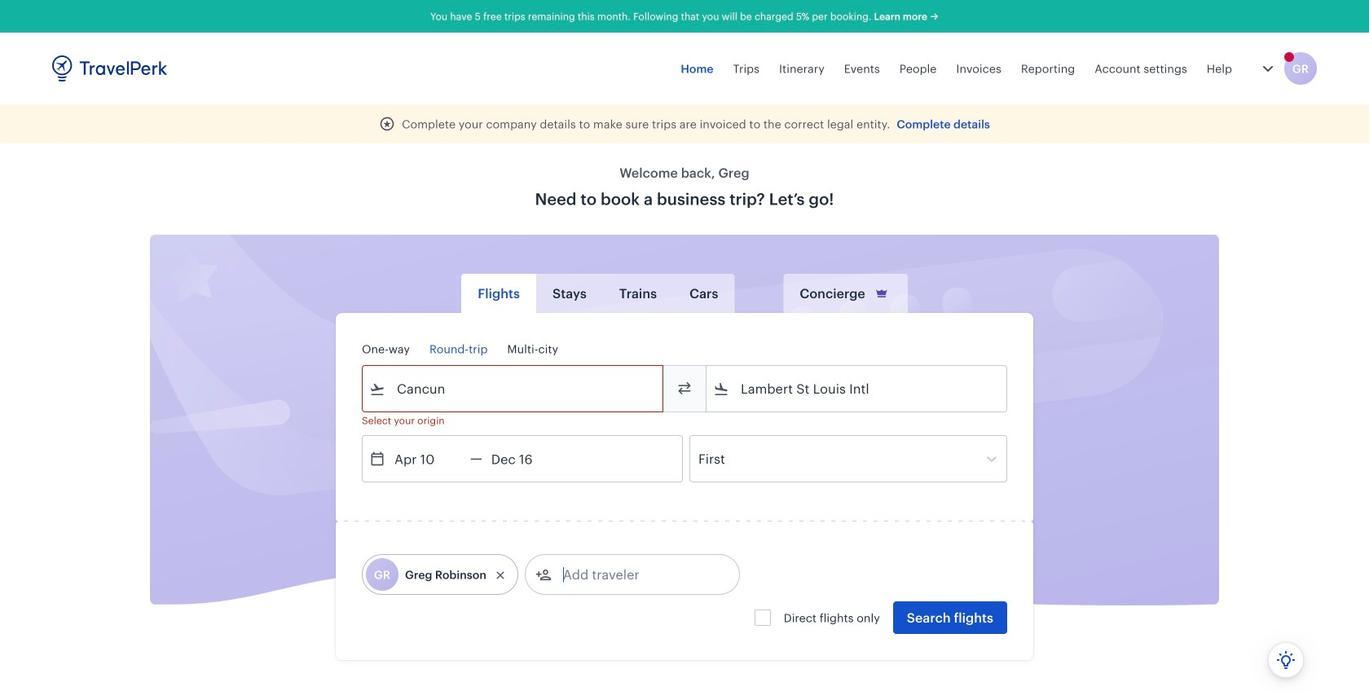 Task type: vqa. For each thing, say whether or not it's contained in the screenshot.
'Add first traveler' Search Field
no



Task type: locate. For each thing, give the bounding box(es) containing it.
Depart text field
[[386, 436, 470, 482]]

To search field
[[730, 376, 986, 402]]

Return text field
[[483, 436, 567, 482]]



Task type: describe. For each thing, give the bounding box(es) containing it.
From search field
[[386, 376, 642, 402]]

Add traveler search field
[[552, 562, 721, 588]]



